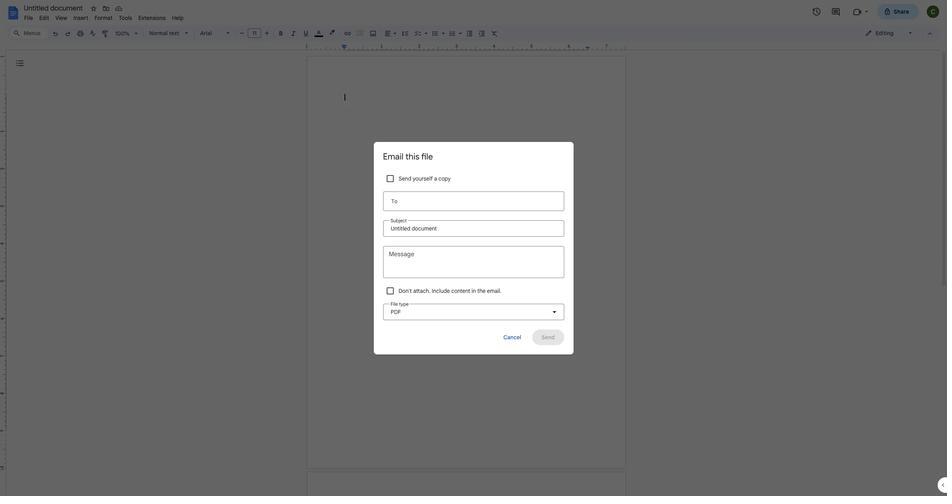 Task type: vqa. For each thing, say whether or not it's contained in the screenshot.
BOTTOM MARGIN image
yes



Task type: describe. For each thing, give the bounding box(es) containing it.
share. private to only me. image
[[884, 8, 891, 15]]

top margin image
[[0, 57, 6, 96]]

bottom margin image
[[0, 429, 6, 469]]

right margin image
[[586, 44, 626, 50]]

menu bar banner
[[0, 0, 948, 497]]

Rename text field
[[21, 3, 87, 12]]

Star checkbox
[[88, 3, 99, 14]]

Menus field
[[10, 28, 49, 39]]



Task type: locate. For each thing, give the bounding box(es) containing it.
main toolbar
[[48, 0, 501, 369]]

application
[[0, 0, 948, 497]]

menu bar inside menu bar banner
[[21, 10, 187, 23]]

menu bar
[[21, 10, 187, 23]]

left margin image
[[307, 44, 347, 50]]



